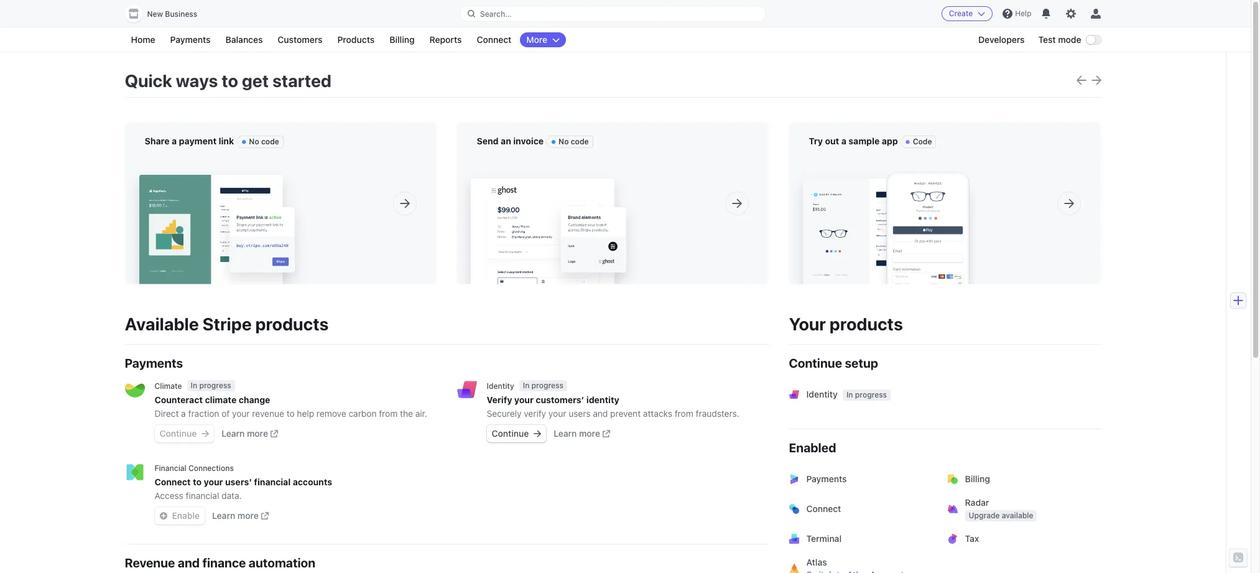 Task type: describe. For each thing, give the bounding box(es) containing it.
1 vertical spatial connect link
[[782, 494, 943, 524]]

identity
[[587, 394, 620, 405]]

payment for by
[[515, 154, 549, 164]]

0 vertical spatial payments
[[170, 34, 211, 45]]

products link
[[331, 32, 381, 47]]

checkout inside sell a product or subscription by sharing a link to a checkout page.
[[145, 166, 182, 177]]

sharing
[[277, 154, 307, 164]]

0 horizontal spatial link
[[219, 136, 234, 146]]

continue button
[[155, 425, 214, 442]]

no code for sending
[[559, 137, 589, 146]]

svg image for your
[[202, 430, 209, 437]]

finance
[[203, 556, 246, 570]]

learn for users'
[[212, 510, 235, 521]]

financial connections connect to your users' financial accounts access financial data.
[[155, 464, 332, 501]]

no code for subscription
[[249, 137, 279, 146]]

in for your
[[523, 381, 530, 390]]

Search… search field
[[460, 6, 766, 21]]

learn for fraction
[[222, 428, 245, 439]]

more for your
[[579, 428, 600, 439]]

fraction
[[188, 408, 219, 419]]

your inside financial connections connect to your users' financial accounts access financial data.
[[204, 477, 223, 487]]

svg image for accounts
[[160, 512, 167, 520]]

customers
[[278, 34, 323, 45]]

no for sending
[[559, 137, 569, 146]]

link inside sell a product or subscription by sharing a link to a checkout page.
[[316, 154, 330, 164]]

working
[[849, 154, 880, 164]]

home link
[[125, 32, 162, 47]]

available stripe products
[[125, 314, 329, 334]]

sending
[[564, 154, 596, 164]]

carbon
[[349, 408, 377, 419]]

and inside the verify your customers' identity securely verify your users and prevent attacks from fraudsters.
[[593, 408, 608, 419]]

change
[[239, 394, 270, 405]]

and inside the collect a payment by sending a branded invoice email and payment page.
[[477, 166, 492, 177]]

create
[[949, 9, 973, 18]]

reports
[[430, 34, 462, 45]]

enabled
[[789, 441, 837, 455]]

more for financial
[[238, 510, 259, 521]]

setup
[[845, 356, 879, 370]]

business
[[165, 9, 197, 19]]

code for subscription
[[261, 137, 279, 146]]

learn more link for financial
[[212, 510, 269, 522]]

verify your customers' identity securely verify your users and prevent attacks from fraudsters.
[[487, 394, 740, 419]]

page. inside the collect a payment by sending a branded invoice email and payment page.
[[531, 166, 554, 177]]

automation
[[249, 556, 316, 570]]

more
[[527, 34, 548, 45]]

financial
[[155, 464, 187, 473]]

reports link
[[423, 32, 468, 47]]

remove
[[317, 408, 346, 419]]

help button
[[998, 4, 1037, 24]]

available
[[125, 314, 199, 334]]

progress for climate
[[199, 381, 231, 390]]

code
[[913, 137, 932, 146]]

in progress for climate
[[191, 381, 231, 390]]

0 horizontal spatial identity
[[487, 381, 514, 390]]

accounts
[[293, 477, 332, 487]]

explore a working code sample to integrate a prebuilt checkout form.
[[809, 154, 1023, 177]]

0 horizontal spatial sample
[[849, 136, 880, 146]]

balances
[[226, 34, 263, 45]]

email
[[672, 154, 693, 164]]

help
[[297, 408, 314, 419]]

new business button
[[125, 5, 210, 22]]

users'
[[225, 477, 252, 487]]

revenue and finance automation
[[125, 556, 316, 570]]

climate
[[205, 394, 237, 405]]

1 vertical spatial billing link
[[940, 464, 1102, 494]]

2 vertical spatial payment
[[494, 166, 529, 177]]

verify
[[487, 394, 512, 405]]

2 products from the left
[[830, 314, 903, 334]]

enable button
[[155, 507, 205, 525]]

2 horizontal spatial progress
[[855, 390, 887, 399]]

prevent
[[610, 408, 641, 419]]

send
[[477, 136, 499, 146]]

verify
[[524, 408, 546, 419]]

try out a sample app
[[809, 136, 898, 146]]

code for sending
[[571, 137, 589, 146]]

2 vertical spatial payments
[[807, 474, 847, 484]]

help
[[1016, 9, 1032, 18]]

2 horizontal spatial connect
[[807, 503, 841, 514]]

securely
[[487, 408, 522, 419]]

more for of
[[247, 428, 268, 439]]

a inside counteract climate change direct a fraction of your revenue to help remove carbon from the air.
[[181, 408, 186, 419]]

0 horizontal spatial and
[[178, 556, 200, 570]]

0 horizontal spatial billing link
[[383, 32, 421, 47]]

revenue
[[252, 408, 284, 419]]

climate
[[155, 381, 182, 390]]

form.
[[849, 166, 870, 177]]

search…
[[480, 9, 512, 18]]

connections
[[189, 464, 234, 473]]

in progress for your
[[523, 381, 564, 390]]

collect a payment by sending a branded invoice email and payment page.
[[477, 154, 693, 177]]

started
[[273, 70, 332, 91]]

revenue
[[125, 556, 175, 570]]

to inside sell a product or subscription by sharing a link to a checkout page.
[[333, 154, 341, 164]]

test
[[1039, 34, 1056, 45]]

try
[[809, 136, 823, 146]]

new
[[147, 9, 163, 19]]

sell a product or subscription by sharing a link to a checkout page.
[[145, 154, 348, 177]]

terminal link
[[782, 524, 943, 554]]

of
[[222, 408, 230, 419]]

quick ways to get started
[[125, 70, 332, 91]]

learn for verify
[[554, 428, 577, 439]]

from inside the verify your customers' identity securely verify your users and prevent attacks from fraudsters.
[[675, 408, 694, 419]]

continue link
[[487, 425, 546, 442]]

1 vertical spatial payments
[[125, 356, 183, 370]]

invoice inside the collect a payment by sending a branded invoice email and payment page.
[[641, 154, 669, 164]]

notifications image
[[1042, 9, 1052, 19]]

1 horizontal spatial financial
[[254, 477, 291, 487]]

sell
[[145, 154, 159, 164]]

customers link
[[272, 32, 329, 47]]

new business
[[147, 9, 197, 19]]

product
[[169, 154, 200, 164]]

learn more link for your
[[554, 427, 610, 440]]

share a payment link
[[145, 136, 234, 146]]



Task type: locate. For each thing, give the bounding box(es) containing it.
0 vertical spatial and
[[477, 166, 492, 177]]

to left integrate
[[936, 154, 944, 164]]

sample up 'working'
[[849, 136, 880, 146]]

no code
[[249, 137, 279, 146], [559, 137, 589, 146]]

svg image down access
[[160, 512, 167, 520]]

2 horizontal spatial continue
[[789, 356, 842, 370]]

connect down financial
[[155, 477, 191, 487]]

users
[[569, 408, 591, 419]]

learn more down of
[[222, 428, 268, 439]]

sample down "code"
[[905, 154, 934, 164]]

in up verify on the left of the page
[[523, 381, 530, 390]]

home
[[131, 34, 155, 45]]

your
[[789, 314, 826, 334]]

1 horizontal spatial svg image
[[202, 430, 209, 437]]

2 horizontal spatial and
[[593, 408, 608, 419]]

2 no code from the left
[[559, 137, 589, 146]]

0 vertical spatial payment
[[179, 136, 217, 146]]

0 vertical spatial invoice
[[514, 136, 544, 146]]

1 vertical spatial billing
[[965, 474, 990, 484]]

0 horizontal spatial continue
[[160, 428, 197, 439]]

your up verify on the left of the page
[[515, 394, 534, 405]]

0 horizontal spatial billing
[[390, 34, 415, 45]]

progress up the customers'
[[532, 381, 564, 390]]

connect link down search…
[[471, 32, 518, 47]]

2 horizontal spatial svg image
[[534, 430, 541, 437]]

the
[[400, 408, 413, 419]]

billing
[[390, 34, 415, 45], [965, 474, 990, 484]]

in progress
[[191, 381, 231, 390], [523, 381, 564, 390], [847, 390, 887, 399]]

svg image inside continue button
[[202, 430, 209, 437]]

learn down of
[[222, 428, 245, 439]]

subscription
[[213, 154, 263, 164]]

0 vertical spatial financial
[[254, 477, 291, 487]]

billing up the radar
[[965, 474, 990, 484]]

0 horizontal spatial code
[[261, 137, 279, 146]]

in for climate
[[191, 381, 197, 390]]

terminal
[[807, 533, 842, 544]]

payment down send an invoice
[[515, 154, 549, 164]]

identity down continue setup
[[807, 389, 838, 399]]

ways
[[176, 70, 218, 91]]

0 vertical spatial connect
[[477, 34, 512, 45]]

a
[[172, 136, 177, 146], [842, 136, 847, 146], [162, 154, 166, 164], [309, 154, 314, 164], [343, 154, 348, 164], [508, 154, 512, 164], [598, 154, 603, 164], [841, 154, 846, 164], [985, 154, 990, 164], [181, 408, 186, 419]]

1 horizontal spatial checkout
[[809, 166, 846, 177]]

Search… text field
[[460, 6, 766, 21]]

2 no from the left
[[559, 137, 569, 146]]

0 vertical spatial billing
[[390, 34, 415, 45]]

0 horizontal spatial connect
[[155, 477, 191, 487]]

tax
[[965, 533, 980, 544]]

1 vertical spatial connect
[[155, 477, 191, 487]]

enable
[[172, 510, 200, 521]]

upgrade
[[969, 511, 1000, 520]]

code inside "explore a working code sample to integrate a prebuilt checkout form."
[[883, 154, 903, 164]]

1 vertical spatial financial
[[186, 490, 219, 501]]

radar upgrade available
[[965, 497, 1034, 520]]

and
[[477, 166, 492, 177], [593, 408, 608, 419], [178, 556, 200, 570]]

1 horizontal spatial billing
[[965, 474, 990, 484]]

and left the finance
[[178, 556, 200, 570]]

identity up verify
[[487, 381, 514, 390]]

page. inside sell a product or subscription by sharing a link to a checkout page.
[[184, 166, 207, 177]]

continue inside button
[[160, 428, 197, 439]]

continue for continue button on the left bottom
[[160, 428, 197, 439]]

checkout down sell
[[145, 166, 182, 177]]

page. down send an invoice
[[531, 166, 554, 177]]

0 horizontal spatial in
[[191, 381, 197, 390]]

more down data.
[[238, 510, 259, 521]]

code down app
[[883, 154, 903, 164]]

page.
[[184, 166, 207, 177], [531, 166, 554, 177]]

0 horizontal spatial invoice
[[514, 136, 544, 146]]

link
[[219, 136, 234, 146], [316, 154, 330, 164]]

0 horizontal spatial connect link
[[471, 32, 518, 47]]

your down connections
[[204, 477, 223, 487]]

to left help
[[287, 408, 295, 419]]

checkout down explore
[[809, 166, 846, 177]]

payments up climate
[[125, 356, 183, 370]]

learn more link down the users
[[554, 427, 610, 440]]

invoice right 'an'
[[514, 136, 544, 146]]

customers'
[[536, 394, 584, 405]]

code up the sharing on the top
[[261, 137, 279, 146]]

link right the sharing on the top
[[316, 154, 330, 164]]

sample inside "explore a working code sample to integrate a prebuilt checkout form."
[[905, 154, 934, 164]]

branded
[[605, 154, 639, 164]]

1 horizontal spatial from
[[675, 408, 694, 419]]

0 horizontal spatial by
[[265, 154, 275, 164]]

and down identity
[[593, 408, 608, 419]]

1 horizontal spatial progress
[[532, 381, 564, 390]]

to inside financial connections connect to your users' financial accounts access financial data.
[[193, 477, 202, 487]]

to right the sharing on the top
[[333, 154, 341, 164]]

0 horizontal spatial page.
[[184, 166, 207, 177]]

progress down 'setup'
[[855, 390, 887, 399]]

svg image inside enable button
[[160, 512, 167, 520]]

1 vertical spatial link
[[316, 154, 330, 164]]

0 horizontal spatial products
[[255, 314, 329, 334]]

learn more for financial
[[212, 510, 259, 521]]

to down connections
[[193, 477, 202, 487]]

link up subscription
[[219, 136, 234, 146]]

radar
[[965, 497, 990, 508]]

1 vertical spatial payment
[[515, 154, 549, 164]]

learn more for of
[[222, 428, 268, 439]]

learn more link down revenue
[[222, 427, 278, 440]]

shift section content left image
[[1077, 75, 1087, 85]]

0 horizontal spatial in progress
[[191, 381, 231, 390]]

billing link left reports 'link'
[[383, 32, 421, 47]]

svg image
[[202, 430, 209, 437], [534, 430, 541, 437], [160, 512, 167, 520]]

progress up climate
[[199, 381, 231, 390]]

in progress down 'setup'
[[847, 390, 887, 399]]

1 horizontal spatial connect
[[477, 34, 512, 45]]

in down 'setup'
[[847, 390, 853, 399]]

by inside sell a product or subscription by sharing a link to a checkout page.
[[265, 154, 275, 164]]

2 by from the left
[[552, 154, 561, 164]]

connect inside financial connections connect to your users' financial accounts access financial data.
[[155, 477, 191, 487]]

balances link
[[219, 32, 269, 47]]

0 vertical spatial connect link
[[471, 32, 518, 47]]

connect down search…
[[477, 34, 512, 45]]

1 checkout from the left
[[145, 166, 182, 177]]

and down collect
[[477, 166, 492, 177]]

1 horizontal spatial products
[[830, 314, 903, 334]]

or
[[203, 154, 211, 164]]

0 horizontal spatial financial
[[186, 490, 219, 501]]

from left the on the bottom
[[379, 408, 398, 419]]

your inside counteract climate change direct a fraction of your revenue to help remove carbon from the air.
[[232, 408, 250, 419]]

connect link up terminal
[[782, 494, 943, 524]]

billing link up available
[[940, 464, 1102, 494]]

payment down collect
[[494, 166, 529, 177]]

0 horizontal spatial checkout
[[145, 166, 182, 177]]

1 horizontal spatial no code
[[559, 137, 589, 146]]

by left sending
[[552, 154, 561, 164]]

no code up sending
[[559, 137, 589, 146]]

app
[[882, 136, 898, 146]]

learn more down data.
[[212, 510, 259, 521]]

payment up or
[[179, 136, 217, 146]]

invoice left email
[[641, 154, 669, 164]]

1 horizontal spatial payments link
[[782, 464, 943, 494]]

1 horizontal spatial no
[[559, 137, 569, 146]]

payments link down enabled at the right bottom of page
[[782, 464, 943, 494]]

2 checkout from the left
[[809, 166, 846, 177]]

no up sending
[[559, 137, 569, 146]]

progress
[[199, 381, 231, 390], [532, 381, 564, 390], [855, 390, 887, 399]]

to left the get
[[222, 70, 238, 91]]

from inside counteract climate change direct a fraction of your revenue to help remove carbon from the air.
[[379, 408, 398, 419]]

billing left 'reports'
[[390, 34, 415, 45]]

learn more down the users
[[554, 428, 600, 439]]

0 vertical spatial sample
[[849, 136, 880, 146]]

payment
[[179, 136, 217, 146], [515, 154, 549, 164], [494, 166, 529, 177]]

in progress up the customers'
[[523, 381, 564, 390]]

prebuilt
[[992, 154, 1023, 164]]

air.
[[415, 408, 427, 419]]

1 horizontal spatial code
[[571, 137, 589, 146]]

1 horizontal spatial billing link
[[940, 464, 1102, 494]]

payments down enabled at the right bottom of page
[[807, 474, 847, 484]]

data.
[[222, 490, 242, 501]]

financial
[[254, 477, 291, 487], [186, 490, 219, 501]]

continue setup
[[789, 356, 879, 370]]

available
[[1002, 511, 1034, 520]]

svg image inside continue link
[[534, 430, 541, 437]]

direct
[[155, 408, 179, 419]]

learn more link down data.
[[212, 510, 269, 522]]

continue down your
[[789, 356, 842, 370]]

products
[[338, 34, 375, 45]]

payments link down business
[[164, 32, 217, 47]]

collect
[[477, 154, 505, 164]]

send an invoice
[[477, 136, 544, 146]]

more down revenue
[[247, 428, 268, 439]]

payments
[[170, 34, 211, 45], [125, 356, 183, 370], [807, 474, 847, 484]]

1 by from the left
[[265, 154, 275, 164]]

identity
[[487, 381, 514, 390], [807, 389, 838, 399]]

an
[[501, 136, 511, 146]]

get
[[242, 70, 269, 91]]

developers link
[[973, 32, 1031, 47]]

1 vertical spatial sample
[[905, 154, 934, 164]]

1 no code from the left
[[249, 137, 279, 146]]

1 horizontal spatial page.
[[531, 166, 554, 177]]

share
[[145, 136, 170, 146]]

svg image down "fraction"
[[202, 430, 209, 437]]

atlas
[[807, 557, 827, 567]]

to inside counteract climate change direct a fraction of your revenue to help remove carbon from the air.
[[287, 408, 295, 419]]

mode
[[1059, 34, 1082, 45]]

1 horizontal spatial invoice
[[641, 154, 669, 164]]

fraudsters.
[[696, 408, 740, 419]]

your down the customers'
[[549, 408, 566, 419]]

counteract climate change direct a fraction of your revenue to help remove carbon from the air.
[[155, 394, 427, 419]]

by
[[265, 154, 275, 164], [552, 154, 561, 164]]

create button
[[942, 6, 993, 21]]

2 horizontal spatial in
[[847, 390, 853, 399]]

counteract
[[155, 394, 203, 405]]

shift section content right image
[[1092, 75, 1102, 85]]

to inside "explore a working code sample to integrate a prebuilt checkout form."
[[936, 154, 944, 164]]

1 no from the left
[[249, 137, 259, 146]]

1 horizontal spatial sample
[[905, 154, 934, 164]]

in up the counteract
[[191, 381, 197, 390]]

no code up sell a product or subscription by sharing a link to a checkout page.
[[249, 137, 279, 146]]

learn more link for of
[[222, 427, 278, 440]]

0 horizontal spatial no
[[249, 137, 259, 146]]

your
[[515, 394, 534, 405], [232, 408, 250, 419], [549, 408, 566, 419], [204, 477, 223, 487]]

2 from from the left
[[675, 408, 694, 419]]

progress for your
[[532, 381, 564, 390]]

1 horizontal spatial connect link
[[782, 494, 943, 524]]

no for subscription
[[249, 137, 259, 146]]

continue for continue link
[[492, 428, 529, 439]]

0 horizontal spatial svg image
[[160, 512, 167, 520]]

tax link
[[940, 524, 1102, 554]]

no up subscription
[[249, 137, 259, 146]]

2 vertical spatial connect
[[807, 503, 841, 514]]

access
[[155, 490, 183, 501]]

connect up terminal
[[807, 503, 841, 514]]

1 horizontal spatial continue
[[492, 428, 529, 439]]

more down the users
[[579, 428, 600, 439]]

your products
[[789, 314, 903, 334]]

0 horizontal spatial progress
[[199, 381, 231, 390]]

payments down business
[[170, 34, 211, 45]]

1 vertical spatial payments link
[[782, 464, 943, 494]]

1 horizontal spatial in
[[523, 381, 530, 390]]

2 horizontal spatial code
[[883, 154, 903, 164]]

attacks
[[643, 408, 673, 419]]

integrate
[[947, 154, 983, 164]]

0 horizontal spatial payments link
[[164, 32, 217, 47]]

page. down product on the left top of the page
[[184, 166, 207, 177]]

learn more for your
[[554, 428, 600, 439]]

in progress up climate
[[191, 381, 231, 390]]

0 horizontal spatial no code
[[249, 137, 279, 146]]

1 page. from the left
[[184, 166, 207, 177]]

by inside the collect a payment by sending a branded invoice email and payment page.
[[552, 154, 561, 164]]

financial right users'
[[254, 477, 291, 487]]

continue down securely
[[492, 428, 529, 439]]

quick
[[125, 70, 172, 91]]

1 products from the left
[[255, 314, 329, 334]]

code up sending
[[571, 137, 589, 146]]

from right the attacks
[[675, 408, 694, 419]]

stripe
[[203, 314, 252, 334]]

2 page. from the left
[[531, 166, 554, 177]]

explore
[[809, 154, 839, 164]]

0 vertical spatial payments link
[[164, 32, 217, 47]]

1 from from the left
[[379, 408, 398, 419]]

toolbar
[[1077, 75, 1102, 87]]

payment for link
[[179, 136, 217, 146]]

by left the sharing on the top
[[265, 154, 275, 164]]

out
[[825, 136, 840, 146]]

code
[[261, 137, 279, 146], [571, 137, 589, 146], [883, 154, 903, 164]]

developers
[[979, 34, 1025, 45]]

1 horizontal spatial in progress
[[523, 381, 564, 390]]

1 horizontal spatial link
[[316, 154, 330, 164]]

1 horizontal spatial and
[[477, 166, 492, 177]]

products
[[255, 314, 329, 334], [830, 314, 903, 334]]

connect link
[[471, 32, 518, 47], [782, 494, 943, 524]]

financial up enable
[[186, 490, 219, 501]]

1 horizontal spatial by
[[552, 154, 561, 164]]

2 horizontal spatial in progress
[[847, 390, 887, 399]]

checkout inside "explore a working code sample to integrate a prebuilt checkout form."
[[809, 166, 846, 177]]

learn down the users
[[554, 428, 577, 439]]

1 vertical spatial and
[[593, 408, 608, 419]]

your right of
[[232, 408, 250, 419]]

checkout
[[145, 166, 182, 177], [809, 166, 846, 177]]

0 vertical spatial billing link
[[383, 32, 421, 47]]

0 vertical spatial link
[[219, 136, 234, 146]]

1 horizontal spatial identity
[[807, 389, 838, 399]]

2 vertical spatial and
[[178, 556, 200, 570]]

1 vertical spatial invoice
[[641, 154, 669, 164]]

0 horizontal spatial from
[[379, 408, 398, 419]]

svg image down verify on the left of the page
[[534, 430, 541, 437]]

learn down data.
[[212, 510, 235, 521]]

continue down direct
[[160, 428, 197, 439]]

learn more
[[222, 428, 268, 439], [554, 428, 600, 439], [212, 510, 259, 521]]



Task type: vqa. For each thing, say whether or not it's contained in the screenshot.


